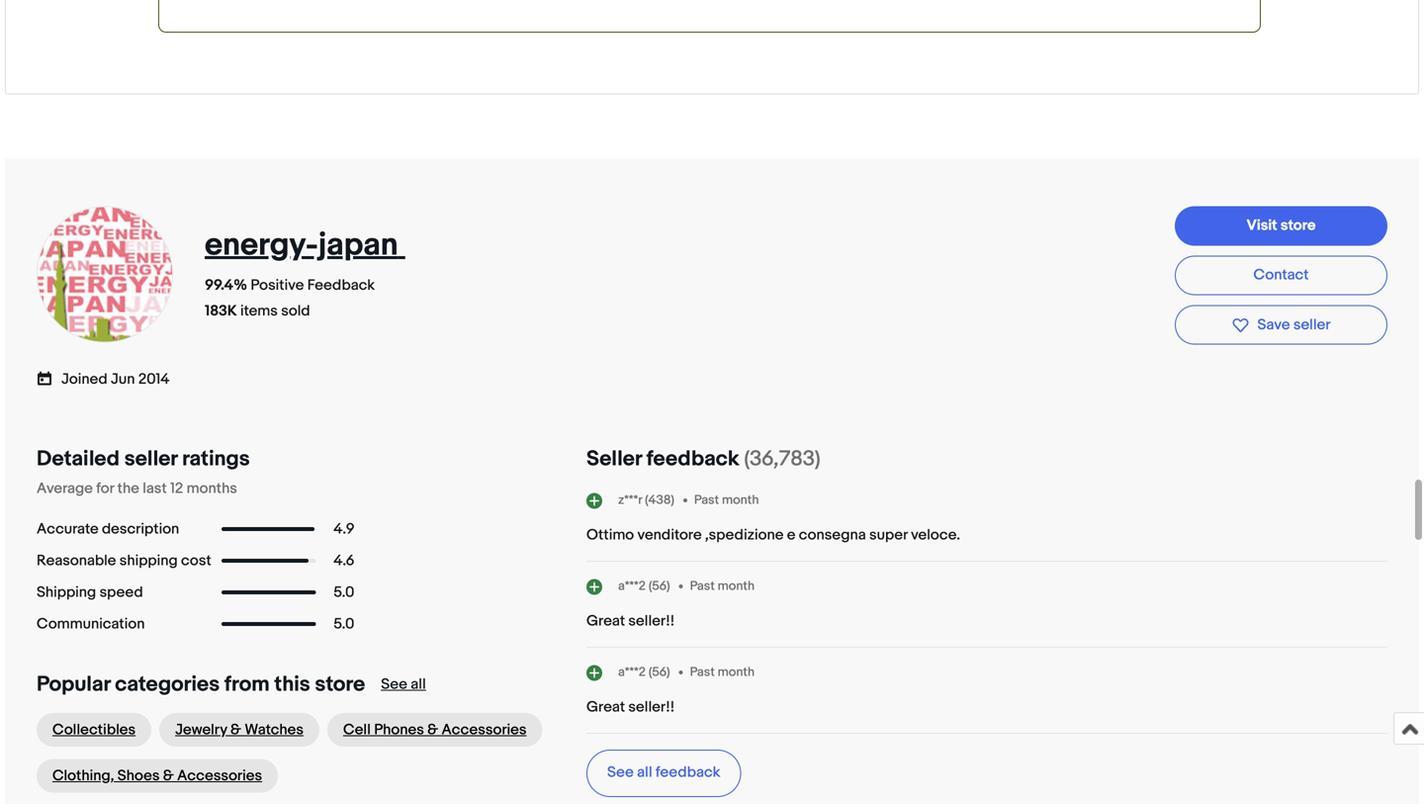 Task type: describe. For each thing, give the bounding box(es) containing it.
text__icon wrapper image
[[37, 369, 61, 387]]

contact link
[[1175, 256, 1388, 295]]

popular
[[37, 672, 110, 697]]

jewelry & watches link
[[159, 713, 319, 747]]

5.0 for shipping speed
[[334, 584, 354, 601]]

for
[[96, 480, 114, 498]]

the
[[117, 480, 139, 498]]

reasonable
[[37, 552, 116, 570]]

clothing,
[[52, 767, 114, 785]]

0 vertical spatial past
[[694, 493, 719, 508]]

accurate
[[37, 520, 99, 538]]

2 a***2 from the top
[[618, 665, 646, 680]]

feedback
[[307, 276, 375, 294]]

4.6
[[334, 552, 355, 570]]

last
[[143, 480, 167, 498]]

,spedizione
[[705, 526, 784, 544]]

all for see all
[[411, 676, 426, 693]]

visit store
[[1247, 217, 1316, 234]]

average for the last 12 months
[[37, 480, 237, 498]]

2 great from the top
[[587, 698, 625, 716]]

& inside jewelry & watches link
[[231, 721, 241, 739]]

2 vertical spatial past month
[[690, 665, 755, 680]]

sold
[[281, 302, 310, 320]]

ratings
[[182, 446, 250, 472]]

energy japan image
[[36, 205, 174, 344]]

visit
[[1247, 217, 1278, 234]]

energy-
[[205, 226, 318, 265]]

watches
[[245, 721, 304, 739]]

seller feedback (36,783)
[[587, 446, 821, 472]]

5.0 for communication
[[334, 615, 354, 633]]

1 seller!! from the top
[[629, 612, 675, 630]]

0 vertical spatial feedback
[[647, 446, 740, 472]]

speed
[[99, 584, 143, 601]]

cell
[[343, 721, 371, 739]]

jun
[[111, 371, 135, 388]]

1 great seller!! from the top
[[587, 612, 675, 630]]

description
[[102, 520, 179, 538]]

consegna
[[799, 526, 866, 544]]

seller for save
[[1294, 316, 1331, 334]]

this
[[274, 672, 310, 697]]

save seller button
[[1175, 305, 1388, 345]]

99.4% positive feedback 183k items sold
[[205, 276, 375, 320]]

jewelry & watches
[[175, 721, 304, 739]]

see all
[[381, 676, 426, 693]]

categories
[[115, 672, 220, 697]]

0 vertical spatial store
[[1281, 217, 1316, 234]]

jewelry
[[175, 721, 227, 739]]

see for see all
[[381, 676, 407, 693]]

z***r (438)
[[618, 493, 675, 508]]

clothing, shoes & accessories link
[[37, 759, 278, 793]]

4.9
[[334, 520, 355, 538]]

1 vertical spatial past
[[690, 579, 715, 594]]

joined
[[61, 371, 108, 388]]

2 a***2 (56) from the top
[[618, 665, 670, 680]]

see all feedback link
[[587, 750, 741, 797]]

1 a***2 (56) from the top
[[618, 579, 670, 594]]

energy-japan link
[[205, 226, 405, 265]]

12
[[170, 480, 183, 498]]

99.4%
[[205, 276, 247, 294]]

collectibles
[[52, 721, 136, 739]]

super
[[870, 526, 908, 544]]

2014
[[138, 371, 170, 388]]

1 (56) from the top
[[649, 579, 670, 594]]

detailed seller ratings
[[37, 446, 250, 472]]

cost
[[181, 552, 211, 570]]

shipping
[[119, 552, 178, 570]]

cell phones & accessories
[[343, 721, 527, 739]]



Task type: vqa. For each thing, say whether or not it's contained in the screenshot.
')' within the 7 ( 70 )
no



Task type: locate. For each thing, give the bounding box(es) containing it.
1 a***2 from the top
[[618, 579, 646, 594]]

accurate description
[[37, 520, 179, 538]]

save
[[1258, 316, 1290, 334]]

1 vertical spatial accessories
[[177, 767, 262, 785]]

0 vertical spatial a***2 (56)
[[618, 579, 670, 594]]

japan
[[318, 226, 398, 265]]

a***2
[[618, 579, 646, 594], [618, 665, 646, 680]]

(56)
[[649, 579, 670, 594], [649, 665, 670, 680]]

5.0
[[334, 584, 354, 601], [334, 615, 354, 633]]

seller inside button
[[1294, 316, 1331, 334]]

2 great seller!! from the top
[[587, 698, 675, 716]]

e
[[787, 526, 796, 544]]

1 vertical spatial a***2
[[618, 665, 646, 680]]

0 vertical spatial seller
[[1294, 316, 1331, 334]]

1 great from the top
[[587, 612, 625, 630]]

great
[[587, 612, 625, 630], [587, 698, 625, 716]]

see
[[381, 676, 407, 693], [607, 764, 634, 781]]

detailed
[[37, 446, 120, 472]]

accessories right phones
[[442, 721, 527, 739]]

clothing, shoes & accessories
[[52, 767, 262, 785]]

0 horizontal spatial accessories
[[177, 767, 262, 785]]

0 vertical spatial 5.0
[[334, 584, 354, 601]]

0 vertical spatial seller!!
[[629, 612, 675, 630]]

seller
[[587, 446, 642, 472]]

1 vertical spatial great
[[587, 698, 625, 716]]

venditore
[[638, 526, 702, 544]]

1 vertical spatial seller!!
[[629, 698, 675, 716]]

1 vertical spatial all
[[637, 764, 652, 781]]

reasonable shipping cost
[[37, 552, 211, 570]]

great seller!! up see all feedback
[[587, 698, 675, 716]]

& inside clothing, shoes & accessories link
[[163, 767, 174, 785]]

shipping speed
[[37, 584, 143, 601]]

energy-japan
[[205, 226, 398, 265]]

past month
[[694, 493, 759, 508], [690, 579, 755, 594], [690, 665, 755, 680]]

1 vertical spatial store
[[315, 672, 365, 697]]

communication
[[37, 615, 145, 633]]

accessories inside clothing, shoes & accessories link
[[177, 767, 262, 785]]

seller up last
[[124, 446, 177, 472]]

accessories inside cell phones & accessories link
[[442, 721, 527, 739]]

see all feedback
[[607, 764, 721, 781]]

1 vertical spatial feedback
[[656, 764, 721, 781]]

months
[[187, 480, 237, 498]]

positive
[[251, 276, 304, 294]]

& for cell phones & accessories
[[428, 721, 438, 739]]

see all link
[[381, 676, 426, 693]]

great seller!! down ottimo
[[587, 612, 675, 630]]

1 vertical spatial (56)
[[649, 665, 670, 680]]

accessories for clothing, shoes & accessories
[[177, 767, 262, 785]]

1 vertical spatial past month
[[690, 579, 755, 594]]

0 vertical spatial great
[[587, 612, 625, 630]]

0 vertical spatial (56)
[[649, 579, 670, 594]]

feedback
[[647, 446, 740, 472], [656, 764, 721, 781]]

1 horizontal spatial see
[[607, 764, 634, 781]]

see inside see all feedback link
[[607, 764, 634, 781]]

0 vertical spatial accessories
[[442, 721, 527, 739]]

ottimo venditore  ,spedizione e consegna super veloce.
[[587, 526, 961, 544]]

ottimo
[[587, 526, 634, 544]]

1 vertical spatial see
[[607, 764, 634, 781]]

a***2 (56)
[[618, 579, 670, 594], [618, 665, 670, 680]]

accessories
[[442, 721, 527, 739], [177, 767, 262, 785]]

store right this in the left of the page
[[315, 672, 365, 697]]

0 vertical spatial past month
[[694, 493, 759, 508]]

accessories for cell phones & accessories
[[442, 721, 527, 739]]

1 vertical spatial 5.0
[[334, 615, 354, 633]]

veloce.
[[911, 526, 961, 544]]

1 vertical spatial great seller!!
[[587, 698, 675, 716]]

& for clothing, shoes & accessories
[[163, 767, 174, 785]]

shipping
[[37, 584, 96, 601]]

see for see all feedback
[[607, 764, 634, 781]]

2 vertical spatial month
[[718, 665, 755, 680]]

all
[[411, 676, 426, 693], [637, 764, 652, 781]]

seller!! down venditore
[[629, 612, 675, 630]]

store
[[1281, 217, 1316, 234], [315, 672, 365, 697]]

seller right save
[[1294, 316, 1331, 334]]

183k
[[205, 302, 237, 320]]

0 vertical spatial month
[[722, 493, 759, 508]]

& right shoes
[[163, 767, 174, 785]]

seller!!
[[629, 612, 675, 630], [629, 698, 675, 716]]

seller
[[1294, 316, 1331, 334], [124, 446, 177, 472]]

collectibles link
[[37, 713, 151, 747]]

1 horizontal spatial all
[[637, 764, 652, 781]]

shoes
[[118, 767, 160, 785]]

& inside cell phones & accessories link
[[428, 721, 438, 739]]

cell phones & accessories link
[[327, 713, 543, 747]]

past
[[694, 493, 719, 508], [690, 579, 715, 594], [690, 665, 715, 680]]

0 horizontal spatial seller
[[124, 446, 177, 472]]

visit store link
[[1175, 206, 1388, 246]]

seller for detailed
[[124, 446, 177, 472]]

0 horizontal spatial see
[[381, 676, 407, 693]]

1 horizontal spatial accessories
[[442, 721, 527, 739]]

2 seller!! from the top
[[629, 698, 675, 716]]

1 vertical spatial a***2 (56)
[[618, 665, 670, 680]]

from
[[224, 672, 270, 697]]

& right the jewelry
[[231, 721, 241, 739]]

1 vertical spatial month
[[718, 579, 755, 594]]

accessories down the jewelry
[[177, 767, 262, 785]]

seller!! up see all feedback
[[629, 698, 675, 716]]

0 horizontal spatial store
[[315, 672, 365, 697]]

2 vertical spatial past
[[690, 665, 715, 680]]

phones
[[374, 721, 424, 739]]

0 horizontal spatial all
[[411, 676, 426, 693]]

0 vertical spatial a***2
[[618, 579, 646, 594]]

joined jun 2014
[[61, 371, 170, 388]]

great seller!!
[[587, 612, 675, 630], [587, 698, 675, 716]]

2 horizontal spatial &
[[428, 721, 438, 739]]

month
[[722, 493, 759, 508], [718, 579, 755, 594], [718, 665, 755, 680]]

z***r
[[618, 493, 642, 508]]

all for see all feedback
[[637, 764, 652, 781]]

& right phones
[[428, 721, 438, 739]]

0 vertical spatial see
[[381, 676, 407, 693]]

1 vertical spatial seller
[[124, 446, 177, 472]]

great down ottimo
[[587, 612, 625, 630]]

1 5.0 from the top
[[334, 584, 354, 601]]

save seller
[[1258, 316, 1331, 334]]

(36,783)
[[744, 446, 821, 472]]

contact
[[1254, 266, 1309, 284]]

2 5.0 from the top
[[334, 615, 354, 633]]

popular categories from this store
[[37, 672, 365, 697]]

average
[[37, 480, 93, 498]]

0 vertical spatial great seller!!
[[587, 612, 675, 630]]

1 horizontal spatial seller
[[1294, 316, 1331, 334]]

&
[[231, 721, 241, 739], [428, 721, 438, 739], [163, 767, 174, 785]]

0 vertical spatial all
[[411, 676, 426, 693]]

2 (56) from the top
[[649, 665, 670, 680]]

(438)
[[645, 493, 675, 508]]

great up see all feedback
[[587, 698, 625, 716]]

1 horizontal spatial &
[[231, 721, 241, 739]]

1 horizontal spatial store
[[1281, 217, 1316, 234]]

items
[[240, 302, 278, 320]]

store right visit
[[1281, 217, 1316, 234]]

0 horizontal spatial &
[[163, 767, 174, 785]]



